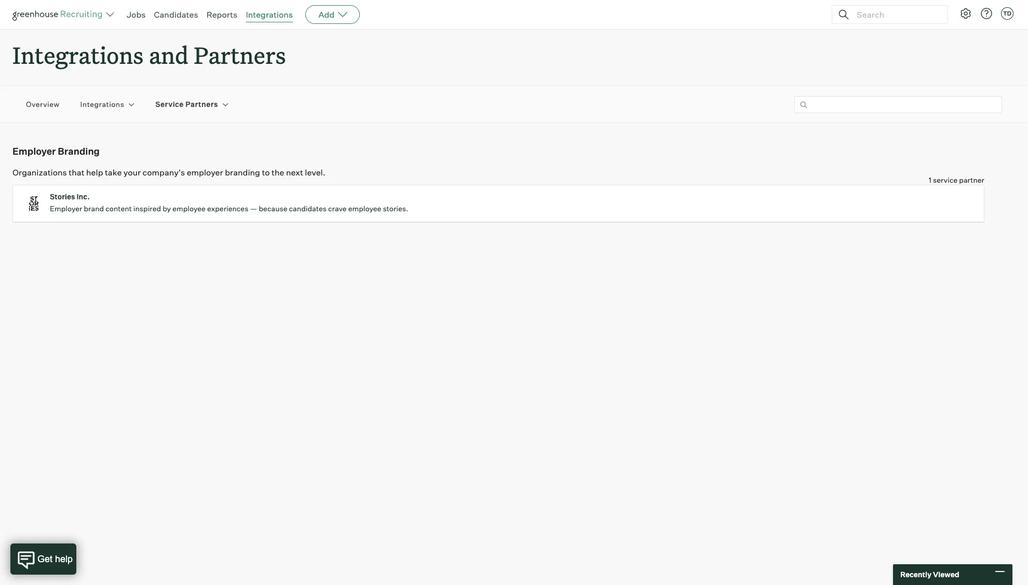 Task type: vqa. For each thing, say whether or not it's contained in the screenshot.
help
yes



Task type: describe. For each thing, give the bounding box(es) containing it.
1 vertical spatial partners
[[186, 100, 218, 109]]

because
[[259, 204, 288, 213]]

0 vertical spatial integrations link
[[246, 9, 293, 20]]

candidates
[[154, 9, 198, 20]]

inc.
[[77, 192, 90, 201]]

candidates link
[[154, 9, 198, 20]]

—
[[250, 204, 257, 213]]

1 service partner
[[929, 176, 985, 185]]

stories
[[50, 192, 75, 201]]

0 vertical spatial partners
[[194, 39, 286, 70]]

reports
[[207, 9, 238, 20]]

to
[[262, 167, 270, 178]]

partner
[[960, 176, 985, 185]]

next
[[286, 167, 303, 178]]

integrations and partners
[[12, 39, 286, 70]]

configure image
[[960, 7, 973, 20]]

2 employee from the left
[[348, 204, 382, 213]]

overview
[[26, 100, 60, 109]]

by
[[163, 204, 171, 213]]

reports link
[[207, 9, 238, 20]]

jobs
[[127, 9, 146, 20]]

brand
[[84, 204, 104, 213]]

stories.
[[383, 204, 409, 213]]

Search text field
[[855, 7, 939, 22]]

employer
[[187, 167, 223, 178]]

employer inside stories inc. employer brand content inspired by employee experiences — because candidates crave employee stories.
[[50, 204, 82, 213]]

integrations for integrations and partners
[[12, 39, 144, 70]]



Task type: locate. For each thing, give the bounding box(es) containing it.
help
[[86, 167, 103, 178]]

recently
[[901, 571, 932, 579]]

service
[[934, 176, 958, 185]]

1 vertical spatial integrations link
[[80, 99, 124, 110]]

crave
[[328, 204, 347, 213]]

branding
[[225, 167, 260, 178]]

company's
[[143, 167, 185, 178]]

organizations
[[12, 167, 67, 178]]

0 horizontal spatial integrations link
[[80, 99, 124, 110]]

integrations for leftmost integrations link
[[80, 100, 124, 109]]

service
[[156, 100, 184, 109]]

integrations link
[[246, 9, 293, 20], [80, 99, 124, 110]]

employer branding
[[12, 146, 100, 157]]

employee
[[173, 204, 206, 213], [348, 204, 382, 213]]

integrations
[[246, 9, 293, 20], [12, 39, 144, 70], [80, 100, 124, 109]]

your
[[124, 167, 141, 178]]

greenhouse recruiting image
[[12, 8, 106, 21]]

branding
[[58, 146, 100, 157]]

inspired
[[133, 204, 161, 213]]

employer
[[12, 146, 56, 157], [50, 204, 82, 213]]

the
[[272, 167, 284, 178]]

0 vertical spatial integrations
[[246, 9, 293, 20]]

stories inc. employer brand content inspired by employee experiences — because candidates crave employee stories.
[[50, 192, 409, 213]]

0 horizontal spatial employee
[[173, 204, 206, 213]]

organizations that help take your company's employer branding to the next level.
[[12, 167, 326, 178]]

1 employee from the left
[[173, 204, 206, 213]]

service partners link
[[156, 99, 218, 110]]

1 horizontal spatial employee
[[348, 204, 382, 213]]

integrations for the top integrations link
[[246, 9, 293, 20]]

take
[[105, 167, 122, 178]]

1 vertical spatial integrations
[[12, 39, 144, 70]]

level.
[[305, 167, 326, 178]]

partners down reports link
[[194, 39, 286, 70]]

1
[[929, 176, 932, 185]]

employer down 'stories'
[[50, 204, 82, 213]]

add button
[[306, 5, 360, 24]]

jobs link
[[127, 9, 146, 20]]

1 vertical spatial employer
[[50, 204, 82, 213]]

td button
[[1002, 7, 1014, 20]]

1 horizontal spatial integrations link
[[246, 9, 293, 20]]

2 vertical spatial integrations
[[80, 100, 124, 109]]

overview link
[[26, 99, 60, 110]]

candidates
[[289, 204, 327, 213]]

that
[[69, 167, 84, 178]]

recently viewed
[[901, 571, 960, 579]]

partners
[[194, 39, 286, 70], [186, 100, 218, 109]]

employer up organizations
[[12, 146, 56, 157]]

experiences
[[207, 204, 249, 213]]

add
[[319, 9, 335, 20]]

None text field
[[795, 96, 1003, 113]]

td
[[1004, 10, 1012, 17]]

employee right by
[[173, 204, 206, 213]]

partners right service
[[186, 100, 218, 109]]

td button
[[1000, 5, 1016, 22]]

content
[[106, 204, 132, 213]]

service partners
[[156, 100, 218, 109]]

viewed
[[934, 571, 960, 579]]

0 vertical spatial employer
[[12, 146, 56, 157]]

and
[[149, 39, 189, 70]]

employee right the crave
[[348, 204, 382, 213]]



